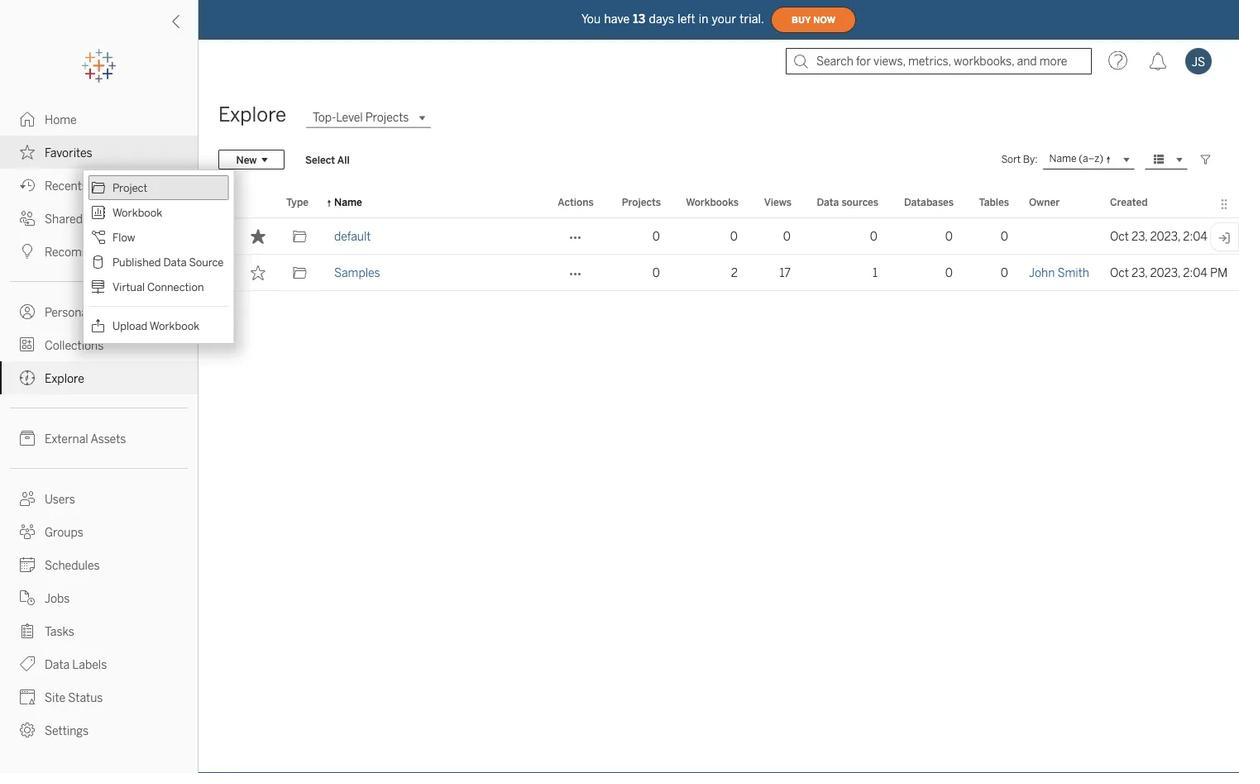 Task type: describe. For each thing, give the bounding box(es) containing it.
have
[[604, 12, 630, 26]]

row containing samples
[[199, 255, 1239, 291]]

personal space link
[[0, 295, 198, 328]]

schedules link
[[0, 548, 198, 581]]

upload workbook
[[112, 319, 199, 332]]

data inside menu
[[163, 256, 187, 269]]

projects inside grid
[[622, 196, 661, 208]]

views
[[764, 196, 792, 208]]

created
[[1110, 196, 1148, 208]]

data for data sources
[[817, 196, 839, 208]]

project
[[112, 181, 147, 194]]

john smith link
[[1029, 255, 1089, 291]]

settings link
[[0, 714, 198, 747]]

project image for default
[[292, 229, 307, 244]]

recommendations
[[45, 245, 145, 259]]

select
[[305, 154, 335, 166]]

site status link
[[0, 681, 198, 714]]

all
[[337, 154, 350, 166]]

13
[[633, 12, 646, 26]]

grid containing default
[[199, 187, 1239, 773]]

data labels link
[[0, 648, 198, 681]]

row containing default
[[199, 218, 1239, 255]]

list view image
[[1151, 152, 1166, 167]]

data sources
[[817, 196, 878, 208]]

your
[[712, 12, 736, 26]]

top-level projects
[[313, 111, 409, 124]]

row group containing default
[[199, 218, 1239, 291]]

favorites link
[[0, 136, 198, 169]]

default link
[[334, 218, 371, 255]]

2023, for 1
[[1150, 266, 1180, 280]]

default
[[334, 230, 371, 243]]

home link
[[0, 103, 198, 136]]

left
[[678, 12, 695, 26]]

trial.
[[740, 12, 764, 26]]

settings
[[45, 724, 89, 738]]

buy now
[[792, 15, 835, 25]]

explore inside main navigation. press the up and down arrow keys to access links. element
[[45, 372, 84, 385]]

published
[[112, 256, 161, 269]]

23, for 0
[[1131, 230, 1148, 243]]

owner
[[1029, 196, 1060, 208]]

select all button
[[294, 150, 360, 170]]

Search for views, metrics, workbooks, and more text field
[[786, 48, 1092, 74]]

sort by:
[[1001, 153, 1038, 165]]

0 vertical spatial workbook
[[112, 206, 162, 219]]

data labels
[[45, 658, 107, 672]]

project menu item
[[89, 175, 229, 200]]

source
[[189, 256, 224, 269]]

personal space
[[45, 306, 126, 319]]

now
[[813, 15, 835, 25]]

site status
[[45, 691, 103, 705]]

collections
[[45, 339, 104, 352]]

new
[[236, 154, 257, 166]]

in
[[699, 12, 709, 26]]

project image for samples
[[292, 266, 307, 280]]

users link
[[0, 482, 198, 515]]

samples link
[[334, 255, 380, 291]]

type
[[286, 196, 309, 208]]

name (a–z) button
[[1043, 150, 1135, 170]]

tasks
[[45, 625, 74, 639]]

2
[[731, 266, 738, 280]]

shared with me link
[[0, 202, 198, 235]]

17
[[780, 266, 791, 280]]

1 vertical spatial workbook
[[150, 319, 199, 332]]

labels
[[72, 658, 107, 672]]

days
[[649, 12, 674, 26]]

1
[[873, 266, 878, 280]]

you have 13 days left in your trial.
[[581, 12, 764, 26]]

databases
[[904, 196, 954, 208]]

groups
[[45, 526, 83, 539]]

recommendations link
[[0, 235, 198, 268]]

users
[[45, 493, 75, 506]]

john
[[1029, 266, 1055, 280]]

samples
[[334, 266, 380, 280]]

published data source
[[112, 256, 224, 269]]

jobs
[[45, 592, 70, 605]]

recents link
[[0, 169, 198, 202]]

buy now button
[[771, 7, 856, 33]]

by:
[[1023, 153, 1038, 165]]



Task type: vqa. For each thing, say whether or not it's contained in the screenshot.
Rows
no



Task type: locate. For each thing, give the bounding box(es) containing it.
oct 23, 2023, 2:04 pm
[[1110, 230, 1228, 243], [1110, 266, 1228, 280]]

0 horizontal spatial projects
[[365, 111, 409, 124]]

name for name
[[334, 196, 362, 208]]

row group
[[199, 218, 1239, 291]]

external assets
[[45, 432, 126, 446]]

assets
[[90, 432, 126, 446]]

0 vertical spatial explore
[[218, 103, 286, 127]]

23,
[[1131, 230, 1148, 243], [1131, 266, 1148, 280]]

0 vertical spatial 2:04
[[1183, 230, 1207, 243]]

data for data labels
[[45, 658, 70, 672]]

workbook down connection
[[150, 319, 199, 332]]

jobs link
[[0, 581, 198, 615]]

pm
[[1210, 230, 1228, 243], [1210, 266, 1228, 280]]

name left (a–z)
[[1049, 153, 1077, 165]]

space
[[93, 306, 126, 319]]

shared with me
[[45, 212, 127, 226]]

0 vertical spatial oct
[[1110, 230, 1129, 243]]

1 row from the top
[[199, 218, 1239, 255]]

projects
[[365, 111, 409, 124], [622, 196, 661, 208]]

2 project image from the top
[[292, 266, 307, 280]]

2:04
[[1183, 230, 1207, 243], [1183, 266, 1207, 280]]

oct for 1
[[1110, 266, 1129, 280]]

external
[[45, 432, 88, 446]]

navigation panel element
[[0, 50, 198, 747]]

2 horizontal spatial data
[[817, 196, 839, 208]]

1 vertical spatial oct
[[1110, 266, 1129, 280]]

0 horizontal spatial explore
[[45, 372, 84, 385]]

workbooks
[[686, 196, 739, 208]]

john smith
[[1029, 266, 1089, 280]]

main navigation. press the up and down arrow keys to access links. element
[[0, 103, 198, 747]]

data inside main navigation. press the up and down arrow keys to access links. element
[[45, 658, 70, 672]]

menu containing project
[[84, 170, 234, 343]]

1 vertical spatial pm
[[1210, 266, 1228, 280]]

0 vertical spatial 2023,
[[1150, 230, 1180, 243]]

0 vertical spatial data
[[817, 196, 839, 208]]

virtual connection
[[112, 280, 204, 294]]

oct right smith
[[1110, 266, 1129, 280]]

0 horizontal spatial data
[[45, 658, 70, 672]]

flow
[[112, 231, 135, 244]]

1 vertical spatial 2:04
[[1183, 266, 1207, 280]]

2:04 for 1
[[1183, 266, 1207, 280]]

2:04 for 0
[[1183, 230, 1207, 243]]

top-level projects button
[[306, 108, 430, 128]]

1 vertical spatial project image
[[292, 266, 307, 280]]

2023, for 0
[[1150, 230, 1180, 243]]

name (a–z)
[[1049, 153, 1103, 165]]

me
[[110, 212, 127, 226]]

oct down created
[[1110, 230, 1129, 243]]

explore down collections
[[45, 372, 84, 385]]

top-
[[313, 111, 336, 124]]

you
[[581, 12, 601, 26]]

0 vertical spatial oct 23, 2023, 2:04 pm
[[1110, 230, 1228, 243]]

2 2023, from the top
[[1150, 266, 1180, 280]]

name
[[1049, 153, 1077, 165], [334, 196, 362, 208]]

2 vertical spatial data
[[45, 658, 70, 672]]

name up default
[[334, 196, 362, 208]]

23, down created
[[1131, 230, 1148, 243]]

projects inside popup button
[[365, 111, 409, 124]]

1 horizontal spatial data
[[163, 256, 187, 269]]

1 horizontal spatial name
[[1049, 153, 1077, 165]]

virtual
[[112, 280, 145, 294]]

level
[[336, 111, 363, 124]]

(a–z)
[[1079, 153, 1103, 165]]

23, right smith
[[1131, 266, 1148, 280]]

grid
[[199, 187, 1239, 773]]

1 horizontal spatial projects
[[622, 196, 661, 208]]

data up connection
[[163, 256, 187, 269]]

2 oct 23, 2023, 2:04 pm from the top
[[1110, 266, 1228, 280]]

connection
[[147, 280, 204, 294]]

1 vertical spatial 23,
[[1131, 266, 1148, 280]]

2 2:04 from the top
[[1183, 266, 1207, 280]]

2 pm from the top
[[1210, 266, 1228, 280]]

buy
[[792, 15, 811, 25]]

data
[[817, 196, 839, 208], [163, 256, 187, 269], [45, 658, 70, 672]]

1 23, from the top
[[1131, 230, 1148, 243]]

1 vertical spatial 2023,
[[1150, 266, 1180, 280]]

2 oct from the top
[[1110, 266, 1129, 280]]

home
[[45, 113, 77, 127]]

menu
[[84, 170, 234, 343]]

0 vertical spatial 23,
[[1131, 230, 1148, 243]]

2 23, from the top
[[1131, 266, 1148, 280]]

1 horizontal spatial explore
[[218, 103, 286, 127]]

1 2:04 from the top
[[1183, 230, 1207, 243]]

1 oct from the top
[[1110, 230, 1129, 243]]

0
[[652, 230, 660, 243], [730, 230, 738, 243], [783, 230, 791, 243], [870, 230, 878, 243], [945, 230, 953, 243], [1001, 230, 1008, 243], [652, 266, 660, 280], [945, 266, 953, 280], [1001, 266, 1008, 280]]

cell
[[1019, 218, 1100, 255]]

shared
[[45, 212, 83, 226]]

external assets link
[[0, 422, 198, 455]]

1 vertical spatial explore
[[45, 372, 84, 385]]

0 horizontal spatial name
[[334, 196, 362, 208]]

project image
[[292, 229, 307, 244], [292, 266, 307, 280]]

pm for 0
[[1210, 230, 1228, 243]]

1 vertical spatial name
[[334, 196, 362, 208]]

recents
[[45, 179, 87, 193]]

23, for 1
[[1131, 266, 1148, 280]]

projects right actions
[[622, 196, 661, 208]]

2 row from the top
[[199, 255, 1239, 291]]

select all
[[305, 154, 350, 166]]

tables
[[979, 196, 1009, 208]]

upload
[[112, 319, 147, 332]]

workbook down project
[[112, 206, 162, 219]]

1 pm from the top
[[1210, 230, 1228, 243]]

groups link
[[0, 515, 198, 548]]

favorites
[[45, 146, 92, 160]]

0 vertical spatial pm
[[1210, 230, 1228, 243]]

new button
[[218, 150, 285, 170]]

0 vertical spatial projects
[[365, 111, 409, 124]]

1 oct 23, 2023, 2:04 pm from the top
[[1110, 230, 1228, 243]]

1 project image from the top
[[292, 229, 307, 244]]

data inside grid
[[817, 196, 839, 208]]

site
[[45, 691, 65, 705]]

sort
[[1001, 153, 1021, 165]]

row
[[199, 218, 1239, 255], [199, 255, 1239, 291]]

actions
[[558, 196, 594, 208]]

1 2023, from the top
[[1150, 230, 1180, 243]]

oct for 0
[[1110, 230, 1129, 243]]

smith
[[1057, 266, 1089, 280]]

collections link
[[0, 328, 198, 361]]

name inside grid
[[334, 196, 362, 208]]

oct 23, 2023, 2:04 pm for 0
[[1110, 230, 1228, 243]]

with
[[85, 212, 108, 226]]

schedules
[[45, 559, 100, 572]]

data left sources
[[817, 196, 839, 208]]

data left labels
[[45, 658, 70, 672]]

status
[[68, 691, 103, 705]]

name for name (a–z)
[[1049, 153, 1077, 165]]

name inside 'dropdown button'
[[1049, 153, 1077, 165]]

pm for 1
[[1210, 266, 1228, 280]]

sources
[[842, 196, 878, 208]]

1 vertical spatial data
[[163, 256, 187, 269]]

explore link
[[0, 361, 198, 395]]

oct
[[1110, 230, 1129, 243], [1110, 266, 1129, 280]]

0 vertical spatial project image
[[292, 229, 307, 244]]

explore up new popup button
[[218, 103, 286, 127]]

project image left samples "link" in the top left of the page
[[292, 266, 307, 280]]

personal
[[45, 306, 90, 319]]

2023,
[[1150, 230, 1180, 243], [1150, 266, 1180, 280]]

project image down type
[[292, 229, 307, 244]]

oct 23, 2023, 2:04 pm for 1
[[1110, 266, 1228, 280]]

tasks link
[[0, 615, 198, 648]]

1 vertical spatial projects
[[622, 196, 661, 208]]

projects right level
[[365, 111, 409, 124]]

0 vertical spatial name
[[1049, 153, 1077, 165]]

1 vertical spatial oct 23, 2023, 2:04 pm
[[1110, 266, 1228, 280]]



